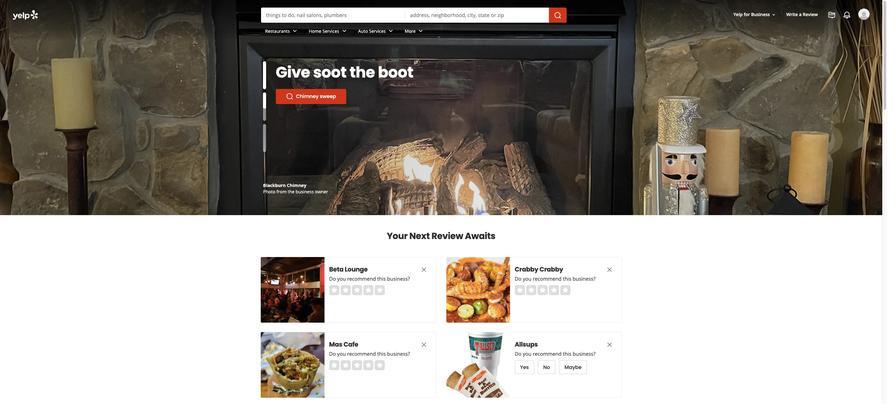 Task type: locate. For each thing, give the bounding box(es) containing it.
rating element for crabby
[[515, 285, 570, 296]]

more
[[405, 28, 416, 34]]

you
[[337, 276, 346, 283], [523, 276, 532, 283], [337, 351, 346, 358], [523, 351, 532, 358]]

1 24 chevron down v2 image from the left
[[341, 27, 348, 35]]

recommend down mas cafe link
[[347, 351, 376, 358]]

soot
[[313, 62, 347, 83]]

services right auto
[[369, 28, 386, 34]]

you down beta
[[337, 276, 346, 283]]

this down crabby crabby link
[[563, 276, 572, 283]]

none field near
[[410, 12, 544, 19]]

you down allsups at the bottom right
[[523, 351, 532, 358]]

(no rating) image
[[329, 285, 385, 296], [515, 285, 570, 296], [329, 361, 385, 371]]

you down crabby crabby on the right bottom of page
[[523, 276, 532, 283]]

chimney right 24 search v2 icon
[[296, 93, 319, 100]]

awaits
[[465, 230, 496, 243]]

1 horizontal spatial 24 chevron down v2 image
[[387, 27, 395, 35]]

do you recommend this business? down beta lounge link
[[329, 276, 410, 283]]

the inside blackburn chimney photo from the business owner
[[288, 189, 295, 195]]

24 chevron down v2 image right auto services
[[387, 27, 395, 35]]

mas cafe link
[[329, 340, 408, 349]]

24 chevron down v2 image right more
[[417, 27, 425, 35]]

None radio
[[329, 285, 339, 296], [341, 285, 351, 296], [352, 285, 362, 296], [363, 285, 373, 296], [515, 285, 525, 296], [526, 285, 536, 296], [538, 285, 548, 296], [341, 361, 351, 371], [363, 361, 373, 371], [375, 361, 385, 371], [329, 285, 339, 296], [341, 285, 351, 296], [352, 285, 362, 296], [363, 285, 373, 296], [515, 285, 525, 296], [526, 285, 536, 296], [538, 285, 548, 296], [341, 361, 351, 371], [363, 361, 373, 371], [375, 361, 385, 371]]

do you recommend this business?
[[329, 276, 410, 283], [515, 276, 596, 283], [329, 351, 410, 358], [515, 351, 596, 358]]

business? down crabby crabby link
[[573, 276, 596, 283]]

24 chevron down v2 image
[[341, 27, 348, 35], [417, 27, 425, 35]]

do down mas
[[329, 351, 336, 358]]

restaurants link
[[260, 23, 304, 41]]

2 select slide image from the top
[[263, 82, 266, 110]]

1 vertical spatial chimney
[[287, 183, 306, 189]]

photo of allsups image
[[446, 333, 510, 398]]

business?
[[387, 276, 410, 283], [573, 276, 596, 283], [387, 351, 410, 358], [573, 351, 596, 358]]

review for a
[[803, 12, 818, 18]]

rating element for cafe
[[329, 361, 385, 371]]

recommend
[[347, 276, 376, 283], [533, 276, 562, 283], [347, 351, 376, 358], [533, 351, 562, 358]]

write
[[787, 12, 798, 18]]

(no rating) image down cafe
[[329, 361, 385, 371]]

rating element down crabby crabby on the right bottom of page
[[515, 285, 570, 296]]

this down beta lounge link
[[377, 276, 386, 283]]

2 24 chevron down v2 image from the left
[[417, 27, 425, 35]]

1 24 chevron down v2 image from the left
[[291, 27, 299, 35]]

recommend down lounge
[[347, 276, 376, 283]]

home services
[[309, 28, 339, 34]]

recommend down crabby crabby link
[[533, 276, 562, 283]]

do you recommend this business? down crabby crabby link
[[515, 276, 596, 283]]

24 chevron down v2 image left auto
[[341, 27, 348, 35]]

boot
[[378, 62, 413, 83]]

(no rating) image down crabby crabby on the right bottom of page
[[515, 285, 570, 296]]

business? up maybe
[[573, 351, 596, 358]]

0 vertical spatial chimney
[[296, 93, 319, 100]]

beta
[[329, 265, 344, 274]]

0 horizontal spatial the
[[288, 189, 295, 195]]

notifications image
[[843, 11, 851, 19]]

this down mas cafe link
[[377, 351, 386, 358]]

dismiss card image for lounge
[[420, 266, 428, 274]]

1 services from the left
[[323, 28, 339, 34]]

1 horizontal spatial crabby
[[540, 265, 563, 274]]

0 horizontal spatial review
[[432, 230, 463, 243]]

1 horizontal spatial services
[[369, 28, 386, 34]]

None radio
[[375, 285, 385, 296], [549, 285, 559, 296], [560, 285, 570, 296], [329, 361, 339, 371], [352, 361, 362, 371], [375, 285, 385, 296], [549, 285, 559, 296], [560, 285, 570, 296], [329, 361, 339, 371], [352, 361, 362, 371]]

review right a
[[803, 12, 818, 18]]

16 chevron down v2 image
[[771, 12, 777, 17]]

next
[[410, 230, 430, 243]]

rating element down cafe
[[329, 361, 385, 371]]

None field
[[266, 12, 400, 19], [410, 12, 544, 19]]

Find text field
[[266, 12, 400, 19]]

0 vertical spatial the
[[350, 62, 375, 83]]

24 chevron down v2 image right restaurants
[[291, 27, 299, 35]]

(no rating) image for lounge
[[329, 285, 385, 296]]

do down allsups at the bottom right
[[515, 351, 522, 358]]

services
[[323, 28, 339, 34], [369, 28, 386, 34]]

rating element
[[329, 285, 385, 296], [515, 285, 570, 296], [329, 361, 385, 371]]

chimney inside blackburn chimney photo from the business owner
[[287, 183, 306, 189]]

recommend for crabby
[[533, 276, 562, 283]]

you for beta
[[337, 276, 346, 283]]

select slide image
[[263, 61, 266, 89], [263, 82, 266, 110]]

1 horizontal spatial none field
[[410, 12, 544, 19]]

0 horizontal spatial services
[[323, 28, 339, 34]]

a
[[799, 12, 802, 18]]

crabby crabby
[[515, 265, 563, 274]]

dismiss card image
[[420, 266, 428, 274], [606, 266, 613, 274], [606, 341, 613, 349]]

business? down mas cafe link
[[387, 351, 410, 358]]

services right home
[[323, 28, 339, 34]]

2 none field from the left
[[410, 12, 544, 19]]

you for crabby
[[523, 276, 532, 283]]

24 chevron down v2 image inside the home services link
[[341, 27, 348, 35]]

owner
[[315, 189, 328, 195]]

this
[[377, 276, 386, 283], [563, 276, 572, 283], [377, 351, 386, 358], [563, 351, 572, 358]]

(no rating) image for cafe
[[329, 361, 385, 371]]

you down mas cafe
[[337, 351, 346, 358]]

24 chevron down v2 image inside more link
[[417, 27, 425, 35]]

None search field
[[0, 0, 883, 47], [261, 8, 568, 23], [0, 0, 883, 47], [261, 8, 568, 23]]

business? for lounge
[[387, 276, 410, 283]]

home services link
[[304, 23, 353, 41]]

business
[[296, 189, 314, 195]]

recommend for lounge
[[347, 276, 376, 283]]

do
[[329, 276, 336, 283], [515, 276, 522, 283], [329, 351, 336, 358], [515, 351, 522, 358]]

no button
[[538, 361, 556, 375]]

(no rating) image down lounge
[[329, 285, 385, 296]]

2 24 chevron down v2 image from the left
[[387, 27, 395, 35]]

1 horizontal spatial 24 chevron down v2 image
[[417, 27, 425, 35]]

1 vertical spatial the
[[288, 189, 295, 195]]

24 chevron down v2 image for more
[[417, 27, 425, 35]]

beta lounge
[[329, 265, 368, 274]]

you for mas
[[337, 351, 346, 358]]

rating element down lounge
[[329, 285, 385, 296]]

recommend for cafe
[[347, 351, 376, 358]]

0 horizontal spatial crabby
[[515, 265, 539, 274]]

auto services link
[[353, 23, 400, 41]]

24 chevron down v2 image for home services
[[341, 27, 348, 35]]

Near text field
[[410, 12, 544, 19]]

1 select slide image from the top
[[263, 61, 266, 89]]

review right next at the left of page
[[432, 230, 463, 243]]

crabby crabby link
[[515, 265, 594, 274]]

recommend down allsups link
[[533, 351, 562, 358]]

auto
[[358, 28, 368, 34]]

the
[[350, 62, 375, 83], [288, 189, 295, 195]]

tyler b. image
[[859, 9, 870, 20]]

maybe
[[565, 364, 582, 371]]

1 horizontal spatial review
[[803, 12, 818, 18]]

0 vertical spatial review
[[803, 12, 818, 18]]

24 search v2 image
[[286, 93, 294, 100]]

24 chevron down v2 image inside the restaurants link
[[291, 27, 299, 35]]

restaurants
[[265, 28, 290, 34]]

0 horizontal spatial none field
[[266, 12, 400, 19]]

1 vertical spatial review
[[432, 230, 463, 243]]

0 horizontal spatial 24 chevron down v2 image
[[341, 27, 348, 35]]

blackburn
[[263, 183, 286, 189]]

chimney
[[296, 93, 319, 100], [287, 183, 306, 189]]

photo
[[263, 189, 275, 195]]

review
[[803, 12, 818, 18], [432, 230, 463, 243]]

from
[[277, 189, 287, 195]]

24 chevron down v2 image
[[291, 27, 299, 35], [387, 27, 395, 35]]

crabby
[[515, 265, 539, 274], [540, 265, 563, 274]]

select slide image left 24 search v2 icon
[[263, 82, 266, 110]]

0 horizontal spatial 24 chevron down v2 image
[[291, 27, 299, 35]]

2 services from the left
[[369, 28, 386, 34]]

business? down beta lounge link
[[387, 276, 410, 283]]

do you recommend this business? down mas cafe link
[[329, 351, 410, 358]]

24 chevron down v2 image inside 'auto services' link
[[387, 27, 395, 35]]

1 none field from the left
[[266, 12, 400, 19]]

chimney up 'business'
[[287, 183, 306, 189]]

select slide image left give
[[263, 61, 266, 89]]

services for home services
[[323, 28, 339, 34]]

do down crabby crabby on the right bottom of page
[[515, 276, 522, 283]]

do down beta
[[329, 276, 336, 283]]

business categories element
[[260, 23, 870, 41]]

review inside user actions element
[[803, 12, 818, 18]]



Task type: vqa. For each thing, say whether or not it's contained in the screenshot.
5.0 (12 rev
no



Task type: describe. For each thing, give the bounding box(es) containing it.
sweep
[[320, 93, 336, 100]]

this up maybe
[[563, 351, 572, 358]]

explore banner section banner
[[0, 0, 883, 215]]

auto services
[[358, 28, 386, 34]]

review for next
[[432, 230, 463, 243]]

dismiss card image
[[420, 341, 428, 349]]

home
[[309, 28, 321, 34]]

write a review
[[787, 12, 818, 18]]

1 crabby from the left
[[515, 265, 539, 274]]

business? for crabby
[[573, 276, 596, 283]]

do for mas
[[329, 351, 336, 358]]

do for crabby
[[515, 276, 522, 283]]

24 chevron down v2 image for auto services
[[387, 27, 395, 35]]

do for beta
[[329, 276, 336, 283]]

your
[[387, 230, 408, 243]]

beta lounge link
[[329, 265, 408, 274]]

chimney inside chimney sweep link
[[296, 93, 319, 100]]

rating element for lounge
[[329, 285, 385, 296]]

yes button
[[515, 361, 534, 375]]

none field the find
[[266, 12, 400, 19]]

give
[[276, 62, 310, 83]]

photo of beta lounge image
[[261, 257, 324, 323]]

maybe button
[[559, 361, 587, 375]]

do you recommend this business? for lounge
[[329, 276, 410, 283]]

mas
[[329, 340, 342, 349]]

user actions element
[[729, 8, 879, 47]]

this for crabby
[[563, 276, 572, 283]]

dismiss card image for crabby
[[606, 266, 613, 274]]

photo of crabby crabby image
[[446, 257, 510, 323]]

2 crabby from the left
[[540, 265, 563, 274]]

this for lounge
[[377, 276, 386, 283]]

do you recommend this business? for cafe
[[329, 351, 410, 358]]

more link
[[400, 23, 430, 41]]

24 chevron down v2 image for restaurants
[[291, 27, 299, 35]]

lounge
[[345, 265, 368, 274]]

yelp for business button
[[731, 9, 779, 20]]

cafe
[[344, 340, 358, 349]]

do you recommend this business? for crabby
[[515, 276, 596, 283]]

photo of mas cafe image
[[261, 333, 324, 398]]

this for cafe
[[377, 351, 386, 358]]

mas cafe
[[329, 340, 358, 349]]

chimney sweep
[[296, 93, 336, 100]]

services for auto services
[[369, 28, 386, 34]]

blackburn chimney photo from the business owner
[[263, 183, 328, 195]]

(no rating) image for crabby
[[515, 285, 570, 296]]

do you recommend this business? down allsups link
[[515, 351, 596, 358]]

business
[[751, 12, 770, 18]]

projects image
[[828, 11, 836, 19]]

give soot the boot
[[276, 62, 413, 83]]

1 horizontal spatial the
[[350, 62, 375, 83]]

your next review awaits
[[387, 230, 496, 243]]

write a review link
[[784, 9, 821, 20]]

business? for cafe
[[387, 351, 410, 358]]

no
[[543, 364, 550, 371]]

allsups link
[[515, 340, 594, 349]]

search image
[[554, 12, 562, 19]]

chimney sweep link
[[276, 89, 346, 104]]

yelp
[[734, 12, 743, 18]]

yes
[[520, 364, 529, 371]]

yelp for business
[[734, 12, 770, 18]]

blackburn chimney link
[[263, 183, 306, 189]]

allsups
[[515, 340, 538, 349]]

for
[[744, 12, 750, 18]]



